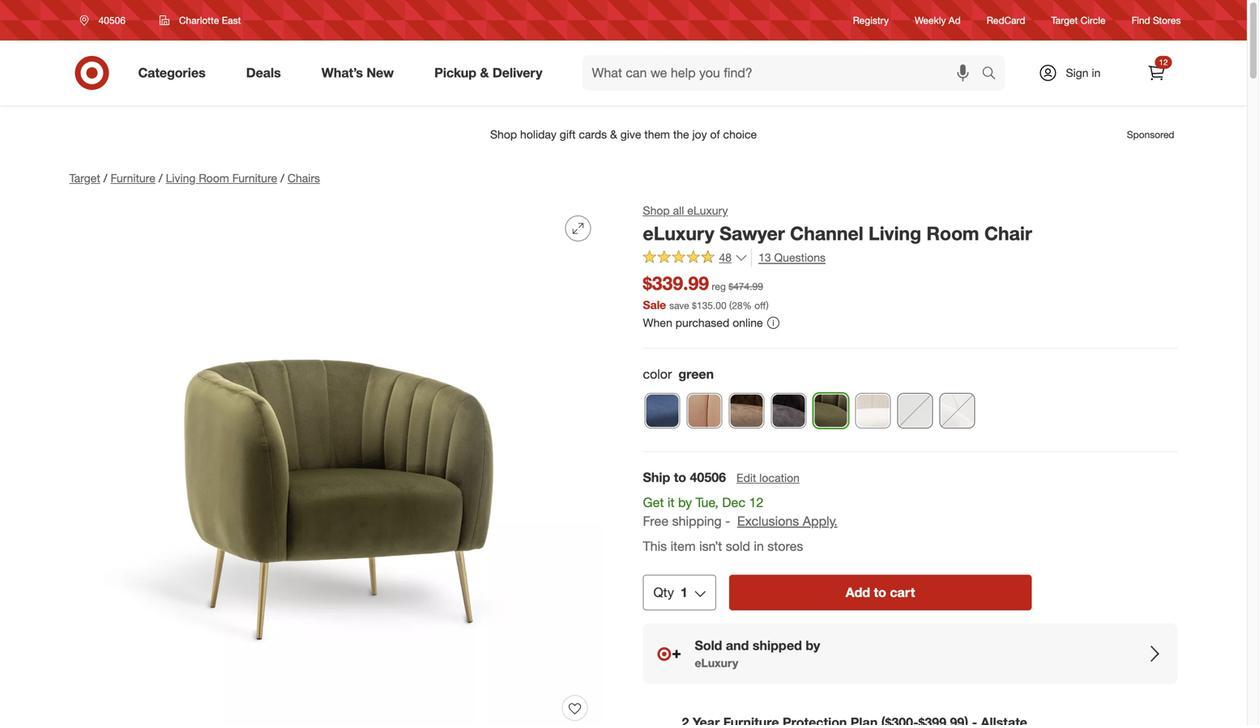Task type: locate. For each thing, give the bounding box(es) containing it.
1 horizontal spatial /
[[159, 171, 163, 185]]

living
[[166, 171, 196, 185], [869, 222, 922, 245]]

1 horizontal spatial in
[[1092, 66, 1101, 80]]

living right furniture link
[[166, 171, 196, 185]]

1 vertical spatial by
[[806, 638, 820, 654]]

sawyer
[[720, 222, 785, 245]]

0 horizontal spatial target
[[69, 171, 100, 185]]

purchased
[[676, 316, 730, 330]]

0 horizontal spatial in
[[754, 538, 764, 554]]

deals link
[[232, 55, 301, 91]]

pickup
[[435, 65, 477, 81]]

isn't
[[700, 538, 722, 554]]

12 link
[[1139, 55, 1175, 91]]

living right channel
[[869, 222, 922, 245]]

0 vertical spatial to
[[674, 470, 687, 486]]

target / furniture / living room furniture / chairs
[[69, 171, 320, 185]]

eluxury right the all
[[687, 203, 728, 218]]

2 vertical spatial eluxury
[[695, 656, 739, 670]]

cream image
[[856, 394, 890, 428]]

item
[[671, 538, 696, 554]]

to right add
[[874, 585, 887, 601]]

)
[[766, 299, 769, 312]]

dec
[[722, 495, 746, 511]]

eluxury down sold
[[695, 656, 739, 670]]

12 inside 12 'link'
[[1159, 57, 1168, 67]]

by inside sold and shipped by eluxury
[[806, 638, 820, 654]]

0 vertical spatial 12
[[1159, 57, 1168, 67]]

green
[[679, 366, 714, 382]]

1 vertical spatial in
[[754, 538, 764, 554]]

13 questions
[[759, 251, 826, 265]]

get
[[643, 495, 664, 511]]

target circle link
[[1052, 13, 1106, 27]]

tue,
[[696, 495, 719, 511]]

to inside "button"
[[874, 585, 887, 601]]

eluxury down the all
[[643, 222, 715, 245]]

search button
[[975, 55, 1014, 94]]

by inside get it by tue, dec 12 free shipping - exclusions apply.
[[678, 495, 692, 511]]

room inside shop all eluxury eluxury sawyer channel living room chair
[[927, 222, 979, 245]]

room right furniture link
[[199, 171, 229, 185]]

target inside target circle link
[[1052, 14, 1078, 26]]

channel
[[790, 222, 864, 245]]

furniture
[[111, 171, 156, 185], [232, 171, 277, 185]]

furniture left chairs
[[232, 171, 277, 185]]

0 horizontal spatial 12
[[749, 495, 764, 511]]

in right the sign
[[1092, 66, 1101, 80]]

ship to 40506
[[643, 470, 726, 486]]

1 horizontal spatial target
[[1052, 14, 1078, 26]]

0 vertical spatial in
[[1092, 66, 1101, 80]]

in right the "sold"
[[754, 538, 764, 554]]

13 questions link
[[751, 249, 826, 267]]

shop all eluxury eluxury sawyer channel living room chair
[[643, 203, 1032, 245]]

0 vertical spatial by
[[678, 495, 692, 511]]

living inside shop all eluxury eluxury sawyer channel living room chair
[[869, 222, 922, 245]]

/ right furniture link
[[159, 171, 163, 185]]

0 vertical spatial 40506
[[98, 14, 126, 26]]

/ right target link
[[104, 171, 107, 185]]

eluxury inside sold and shipped by eluxury
[[695, 656, 739, 670]]

charlotte east button
[[149, 6, 252, 35]]

12 up exclusions
[[749, 495, 764, 511]]

0 vertical spatial living
[[166, 171, 196, 185]]

search
[[975, 67, 1014, 82]]

living room furniture link
[[166, 171, 277, 185]]

by right it
[[678, 495, 692, 511]]

to for add
[[874, 585, 887, 601]]

pink velvet image
[[688, 394, 722, 428]]

0 vertical spatial room
[[199, 171, 229, 185]]

40506
[[98, 14, 126, 26], [690, 470, 726, 486]]

1 horizontal spatial living
[[869, 222, 922, 245]]

1 horizontal spatial 12
[[1159, 57, 1168, 67]]

1 vertical spatial 12
[[749, 495, 764, 511]]

to for ship
[[674, 470, 687, 486]]

off
[[755, 299, 766, 312]]

target for target circle
[[1052, 14, 1078, 26]]

new
[[367, 65, 394, 81]]

0 horizontal spatial /
[[104, 171, 107, 185]]

redcard link
[[987, 13, 1026, 27]]

0 horizontal spatial to
[[674, 470, 687, 486]]

12 inside get it by tue, dec 12 free shipping - exclusions apply.
[[749, 495, 764, 511]]

0 vertical spatial target
[[1052, 14, 1078, 26]]

sign in link
[[1025, 55, 1126, 91]]

charlotte
[[179, 14, 219, 26]]

target left circle
[[1052, 14, 1078, 26]]

weekly ad link
[[915, 13, 961, 27]]

find
[[1132, 14, 1151, 26]]

sold
[[726, 538, 750, 554]]

1 horizontal spatial by
[[806, 638, 820, 654]]

/
[[104, 171, 107, 185], [159, 171, 163, 185], [281, 171, 284, 185]]

1 vertical spatial 40506
[[690, 470, 726, 486]]

0 horizontal spatial 40506
[[98, 14, 126, 26]]

to right ship
[[674, 470, 687, 486]]

40506 inside fulfillment region
[[690, 470, 726, 486]]

1 / from the left
[[104, 171, 107, 185]]

1 furniture from the left
[[111, 171, 156, 185]]

1 horizontal spatial furniture
[[232, 171, 277, 185]]

categories
[[138, 65, 206, 81]]

target left furniture link
[[69, 171, 100, 185]]

chairs
[[288, 171, 320, 185]]

%
[[743, 299, 752, 312]]

furniture right target link
[[111, 171, 156, 185]]

(
[[729, 299, 732, 312]]

room left chair
[[927, 222, 979, 245]]

what's new link
[[308, 55, 414, 91]]

1 horizontal spatial room
[[927, 222, 979, 245]]

pickup & delivery
[[435, 65, 543, 81]]

target for target / furniture / living room furniture / chairs
[[69, 171, 100, 185]]

13
[[759, 251, 771, 265]]

1 vertical spatial room
[[927, 222, 979, 245]]

deals
[[246, 65, 281, 81]]

to
[[674, 470, 687, 486], [874, 585, 887, 601]]

1 vertical spatial living
[[869, 222, 922, 245]]

eluxury
[[687, 203, 728, 218], [643, 222, 715, 245], [695, 656, 739, 670]]

0 horizontal spatial by
[[678, 495, 692, 511]]

0 horizontal spatial furniture
[[111, 171, 156, 185]]

this item isn't sold in stores
[[643, 538, 804, 554]]

edit location
[[737, 471, 800, 485]]

weekly
[[915, 14, 946, 26]]

1 horizontal spatial 40506
[[690, 470, 726, 486]]

2 horizontal spatial /
[[281, 171, 284, 185]]

shipped
[[753, 638, 802, 654]]

delivery
[[493, 65, 543, 81]]

1 vertical spatial to
[[874, 585, 887, 601]]

3 / from the left
[[281, 171, 284, 185]]

1 vertical spatial target
[[69, 171, 100, 185]]

1 horizontal spatial to
[[874, 585, 887, 601]]

0 horizontal spatial living
[[166, 171, 196, 185]]

0 vertical spatial eluxury
[[687, 203, 728, 218]]

target
[[1052, 14, 1078, 26], [69, 171, 100, 185]]

find stores
[[1132, 14, 1181, 26]]

target link
[[69, 171, 100, 185]]

room
[[199, 171, 229, 185], [927, 222, 979, 245]]

edit location button
[[736, 469, 801, 487]]

when purchased online
[[643, 316, 763, 330]]

sign in
[[1066, 66, 1101, 80]]

by right shipped
[[806, 638, 820, 654]]

12
[[1159, 57, 1168, 67], [749, 495, 764, 511]]

when
[[643, 316, 673, 330]]

/ left chairs
[[281, 171, 284, 185]]

stores
[[768, 538, 804, 554]]

12 down stores
[[1159, 57, 1168, 67]]



Task type: describe. For each thing, give the bounding box(es) containing it.
navy blue velvet image
[[646, 394, 680, 428]]

charlotte east
[[179, 14, 241, 26]]

free
[[643, 513, 669, 529]]

2 / from the left
[[159, 171, 163, 185]]

all
[[673, 203, 684, 218]]

48
[[719, 251, 732, 265]]

target circle
[[1052, 14, 1106, 26]]

28
[[732, 299, 743, 312]]

categories link
[[124, 55, 226, 91]]

reg
[[712, 280, 726, 293]]

registry
[[853, 14, 889, 26]]

grey velvet - out of stock image
[[898, 394, 932, 428]]

find stores link
[[1132, 13, 1181, 27]]

40506 inside dropdown button
[[98, 14, 126, 26]]

eluxury sawyer channel living room chair, 1 of 17 image
[[69, 203, 604, 725]]

-
[[726, 513, 731, 529]]

redcard
[[987, 14, 1026, 26]]

edit
[[737, 471, 756, 485]]

registry link
[[853, 13, 889, 27]]

sale
[[643, 298, 666, 312]]

add
[[846, 585, 871, 601]]

&
[[480, 65, 489, 81]]

online
[[733, 316, 763, 330]]

it
[[668, 495, 675, 511]]

get it by tue, dec 12 free shipping - exclusions apply.
[[643, 495, 838, 529]]

save
[[670, 299, 689, 312]]

exclusions
[[737, 513, 799, 529]]

what's new
[[322, 65, 394, 81]]

135.00
[[697, 299, 727, 312]]

shop
[[643, 203, 670, 218]]

$
[[692, 299, 697, 312]]

1 vertical spatial eluxury
[[643, 222, 715, 245]]

advertisement region
[[56, 115, 1191, 154]]

this
[[643, 538, 667, 554]]

circle
[[1081, 14, 1106, 26]]

green image
[[814, 394, 848, 428]]

color green
[[643, 366, 714, 382]]

what's
[[322, 65, 363, 81]]

chairs link
[[288, 171, 320, 185]]

location
[[760, 471, 800, 485]]

stores
[[1153, 14, 1181, 26]]

color
[[643, 366, 672, 382]]

and
[[726, 638, 749, 654]]

shipping
[[672, 513, 722, 529]]

black image
[[772, 394, 806, 428]]

add to cart button
[[729, 575, 1032, 611]]

ad
[[949, 14, 961, 26]]

pickup & delivery link
[[421, 55, 563, 91]]

$474.99
[[729, 280, 763, 293]]

qty 1
[[654, 585, 688, 601]]

sold
[[695, 638, 722, 654]]

exclusions apply. link
[[737, 513, 838, 529]]

$339.99
[[643, 272, 709, 295]]

40506 button
[[69, 6, 143, 35]]

2 furniture from the left
[[232, 171, 277, 185]]

brown image
[[730, 394, 764, 428]]

sold and shipped by eluxury
[[695, 638, 820, 670]]

48 link
[[643, 249, 748, 268]]

apply.
[[803, 513, 838, 529]]

qty
[[654, 585, 674, 601]]

What can we help you find? suggestions appear below search field
[[582, 55, 986, 91]]

questions
[[774, 251, 826, 265]]

1
[[681, 585, 688, 601]]

furniture link
[[111, 171, 156, 185]]

sign
[[1066, 66, 1089, 80]]

chair
[[985, 222, 1032, 245]]

ivory - out of stock image
[[941, 394, 975, 428]]

in inside fulfillment region
[[754, 538, 764, 554]]

ship
[[643, 470, 670, 486]]

add to cart
[[846, 585, 915, 601]]

fulfillment region
[[643, 469, 1178, 684]]

cart
[[890, 585, 915, 601]]

2 Year Furniture Protection Plan ($300-$399.99) - Allstate checkbox
[[643, 725, 659, 725]]

weekly ad
[[915, 14, 961, 26]]

$339.99 reg $474.99 sale save $ 135.00 ( 28 % off )
[[643, 272, 769, 312]]

0 horizontal spatial room
[[199, 171, 229, 185]]



Task type: vqa. For each thing, say whether or not it's contained in the screenshot.
OPEN A RELOADABLE link
no



